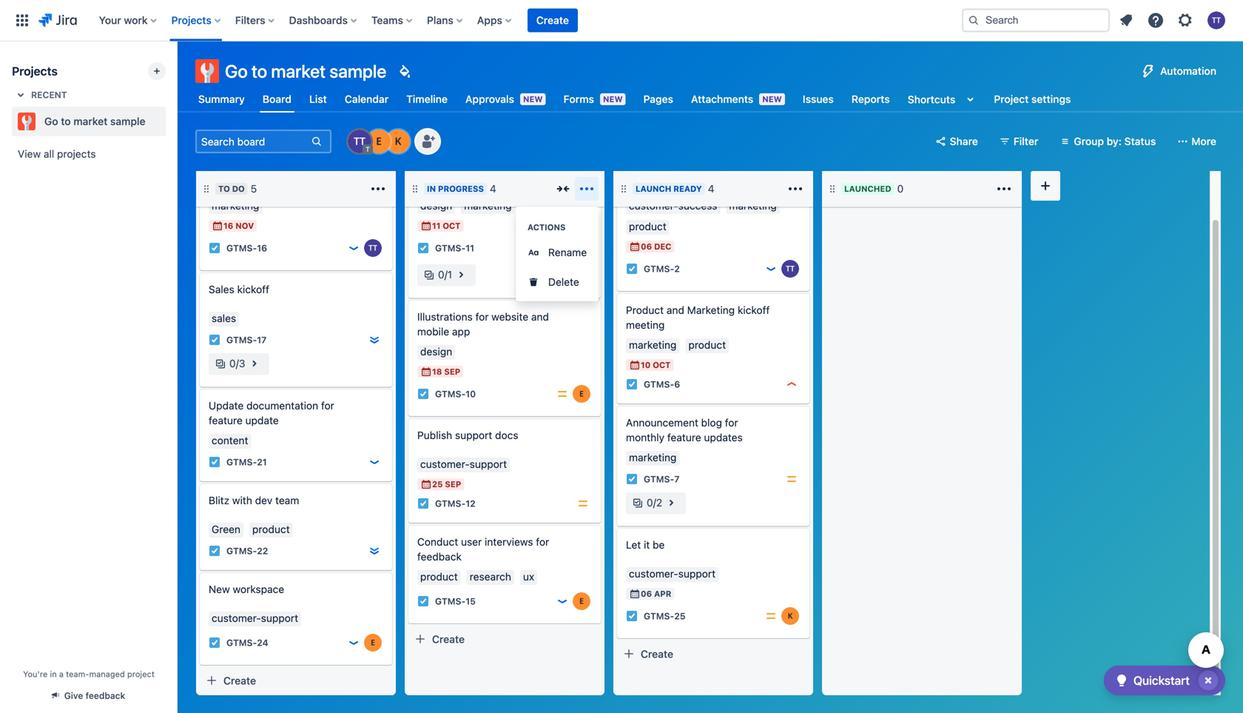Task type: describe. For each thing, give the bounding box(es) containing it.
projects
[[57, 148, 96, 160]]

for inside the update documentation for feature update
[[321, 399, 335, 412]]

create image for announcement
[[609, 396, 626, 414]]

due date: 06 april 2024 image
[[629, 588, 641, 600]]

actions group
[[516, 207, 599, 301]]

gtms-2
[[644, 264, 680, 274]]

give feedback
[[64, 690, 125, 701]]

view all projects link
[[12, 141, 166, 167]]

due date: 18 september 2023 image
[[421, 366, 432, 378]]

banner containing your work
[[0, 0, 1244, 41]]

0 horizontal spatial to
[[61, 115, 71, 127]]

go to market sample link
[[12, 107, 160, 136]]

0 right launched
[[898, 183, 904, 195]]

high image
[[786, 378, 798, 390]]

0 horizontal spatial 11
[[432, 221, 441, 231]]

11 inside 'link'
[[466, 243, 475, 253]]

gtms- for gtms-7
[[644, 474, 675, 484]]

kickoff inside product and marketing kickoff meeting
[[738, 304, 770, 316]]

your
[[99, 14, 121, 26]]

launch for launch ad campaign
[[209, 171, 244, 183]]

gtms- for gtms-6
[[644, 379, 675, 389]]

gtms-6
[[644, 379, 681, 389]]

apps
[[477, 14, 503, 26]]

list
[[309, 93, 327, 105]]

all
[[44, 148, 54, 160]]

dev
[[255, 494, 273, 506]]

apr
[[655, 589, 672, 599]]

timeline
[[407, 93, 448, 105]]

teams
[[372, 14, 403, 26]]

create project image
[[151, 65, 163, 77]]

12
[[466, 498, 476, 509]]

more
[[1192, 135, 1217, 147]]

user
[[461, 536, 482, 548]]

collapse image
[[555, 180, 572, 198]]

gtms- for gtms-10
[[435, 389, 466, 399]]

medium image for let it be
[[766, 610, 777, 622]]

let it be
[[626, 539, 665, 551]]

help image
[[1148, 11, 1165, 29]]

0 / 2
[[647, 496, 663, 509]]

show subtasks image for 3
[[245, 355, 263, 372]]

view all projects
[[18, 148, 96, 160]]

project
[[995, 93, 1029, 105]]

low image for gtms-16
[[348, 242, 360, 254]]

more button
[[1172, 130, 1226, 153]]

for inside conduct user interviews for feedback
[[536, 536, 550, 548]]

actions
[[528, 222, 566, 232]]

due date: 16 november 2023 image
[[212, 220, 224, 232]]

gtms-7 link
[[644, 473, 680, 485]]

eloisefrancis23 image for 10
[[573, 385, 591, 403]]

gtms-15
[[435, 596, 476, 606]]

status
[[1125, 135, 1157, 147]]

create image for update
[[191, 379, 209, 397]]

primary element
[[9, 0, 951, 41]]

06 apr
[[641, 589, 672, 599]]

reports
[[852, 93, 890, 105]]

settings image
[[1177, 11, 1195, 29]]

1 horizontal spatial 10
[[641, 360, 651, 370]]

tab list containing board
[[187, 86, 1084, 113]]

eloisefrancis23 image for 15
[[573, 592, 591, 610]]

conduct
[[418, 536, 459, 548]]

view
[[18, 148, 41, 160]]

gtms-22 link
[[227, 545, 268, 557]]

team
[[275, 494, 299, 506]]

set project background image
[[396, 62, 413, 80]]

sales kickoff
[[209, 283, 270, 295]]

filter
[[1014, 135, 1039, 147]]

app
[[452, 325, 470, 338]]

create image for illustrations
[[400, 290, 418, 308]]

low image for gtms-2
[[766, 263, 777, 275]]

by:
[[1107, 135, 1122, 147]]

0 for 0 / 1
[[438, 268, 445, 281]]

calendar
[[345, 93, 389, 105]]

in progress 4
[[427, 183, 497, 195]]

terry turtle image
[[782, 260, 800, 278]]

teams button
[[367, 9, 418, 32]]

25 sep
[[432, 479, 461, 489]]

docs
[[495, 429, 519, 441]]

new workspace
[[209, 583, 284, 595]]

get
[[626, 171, 643, 183]]

1 vertical spatial 10
[[466, 389, 476, 399]]

workspace
[[233, 583, 284, 595]]

meeting
[[626, 319, 665, 331]]

gtms- for gtms-11
[[435, 243, 466, 253]]

group by: status
[[1075, 135, 1157, 147]]

low image
[[557, 595, 569, 607]]

host webinar
[[418, 171, 481, 183]]

gtms-17 link
[[227, 334, 267, 346]]

filter button
[[993, 130, 1048, 153]]

0 horizontal spatial go to market sample
[[44, 115, 146, 127]]

you're in a team-managed project
[[23, 669, 155, 679]]

create button inside primary element
[[528, 9, 578, 32]]

24
[[257, 637, 269, 648]]

due date: 06 april 2024 image
[[629, 588, 641, 600]]

show subtasks image for 1
[[453, 266, 470, 284]]

quickstart button
[[1105, 666, 1226, 695]]

shortcuts
[[908, 93, 956, 105]]

give
[[64, 690, 83, 701]]

gtms- for gtms-24
[[227, 637, 257, 648]]

work
[[124, 14, 148, 26]]

new for forms
[[603, 94, 623, 104]]

1 horizontal spatial market
[[271, 61, 326, 81]]

due date: 11 october 2023 image
[[421, 220, 432, 232]]

create button for sales kickoff
[[200, 669, 392, 692]]

approvals
[[466, 93, 515, 105]]

blitz
[[209, 494, 230, 506]]

lowest image
[[369, 545, 381, 557]]

project settings link
[[992, 86, 1075, 113]]

do
[[232, 184, 245, 194]]

lowest image
[[369, 334, 381, 346]]

0 horizontal spatial 16
[[224, 221, 233, 231]]

create for illustrations for website and mobile app
[[432, 633, 465, 645]]

task image for gtms-22
[[209, 545, 221, 557]]

06 for approvals
[[641, 242, 652, 251]]

project settings
[[995, 93, 1072, 105]]

your work button
[[95, 9, 163, 32]]

create inside primary element
[[537, 14, 569, 26]]

1 horizontal spatial to
[[252, 61, 267, 81]]

0 horizontal spatial 2
[[657, 496, 663, 509]]

interviews
[[485, 536, 534, 548]]

get approvals on positioning
[[626, 171, 763, 183]]

collapse recent projects image
[[12, 86, 30, 104]]

share button
[[930, 130, 988, 153]]

with
[[232, 494, 252, 506]]

feedback inside button
[[86, 690, 125, 701]]

your profile and settings image
[[1208, 11, 1226, 29]]

gtms- for gtms-12
[[435, 498, 466, 509]]

gtms-24
[[227, 637, 269, 648]]

0 for 0 / 3
[[230, 357, 236, 369]]

create up launched
[[850, 167, 883, 179]]

positioning
[[710, 171, 763, 183]]

due date: 06 december 2023 element
[[629, 241, 672, 252]]

5
[[251, 183, 257, 195]]

add to starred image
[[161, 113, 179, 130]]

eloisefrancis23 image for 11
[[573, 239, 591, 257]]

column actions menu image for get approvals on positioning
[[787, 180, 805, 198]]

eloisefrancis23 image for 24
[[364, 634, 382, 652]]

task image for gtms-15
[[418, 595, 429, 607]]

task image for gtms-10
[[418, 388, 429, 400]]

create image for publish
[[400, 409, 418, 426]]

in
[[50, 669, 57, 679]]

rename
[[549, 246, 587, 258]]

gtms-11 link
[[435, 242, 475, 254]]

due date: 06 april 2024 element
[[629, 588, 672, 600]]

filters button
[[231, 9, 280, 32]]

gtms- for gtms-22
[[227, 546, 257, 556]]

gtms- for gtms-25
[[644, 611, 675, 621]]

gtms-21 link
[[227, 456, 267, 468]]

gtms- for gtms-16
[[227, 243, 257, 253]]

pages link
[[641, 86, 677, 113]]

/ for 1
[[445, 268, 448, 281]]

task image for gtms-17
[[209, 334, 221, 346]]

reports link
[[849, 86, 893, 113]]

shortcuts button
[[905, 86, 983, 113]]

06 dec
[[641, 242, 672, 251]]



Task type: locate. For each thing, give the bounding box(es) containing it.
1 horizontal spatial eloisefrancis23 image
[[573, 239, 591, 257]]

kickoff right sales
[[237, 283, 270, 295]]

share
[[950, 135, 979, 147]]

2 06 from the top
[[641, 589, 652, 599]]

calendar link
[[342, 86, 392, 113]]

create image for let
[[609, 518, 626, 536]]

0 vertical spatial feature
[[209, 414, 243, 426]]

launch ready 4
[[636, 183, 715, 195]]

task image down due date: 18 september 2023 image
[[418, 388, 429, 400]]

feature
[[209, 414, 243, 426], [668, 431, 702, 444]]

blog
[[702, 416, 723, 429]]

06 for it
[[641, 589, 652, 599]]

gtms- up new workspace
[[227, 546, 257, 556]]

1 horizontal spatial 25
[[675, 611, 686, 621]]

gtms- for gtms-15
[[435, 596, 466, 606]]

2 column actions menu image from the left
[[787, 180, 805, 198]]

gtms- inside gtms-24 link
[[227, 637, 257, 648]]

task image down due date: 06 april 2024 icon
[[626, 610, 638, 622]]

22
[[257, 546, 268, 556]]

kickoff right marketing
[[738, 304, 770, 316]]

create button for illustrations for website and mobile app
[[409, 627, 601, 651]]

1 vertical spatial /
[[236, 357, 239, 369]]

medium image for host webinar
[[557, 242, 569, 254]]

show subtasks image down gtms-17 link
[[245, 355, 263, 372]]

create image up publish
[[400, 409, 418, 426]]

task image down due date: 25 september 2023 element
[[418, 498, 429, 509]]

create image up the illustrations
[[400, 290, 418, 308]]

task image for gtms-11
[[418, 242, 429, 254]]

task image for gtms-7
[[626, 473, 638, 485]]

create image for product
[[609, 284, 626, 301]]

0 vertical spatial 16
[[224, 221, 233, 231]]

go
[[225, 61, 248, 81], [44, 115, 58, 127]]

gtms-17
[[227, 335, 267, 345]]

show subtasks image
[[663, 494, 681, 512]]

go to market sample
[[225, 61, 387, 81], [44, 115, 146, 127]]

1 horizontal spatial kickoff
[[738, 304, 770, 316]]

06 left apr
[[641, 589, 652, 599]]

1 horizontal spatial go to market sample
[[225, 61, 387, 81]]

notifications image
[[1118, 11, 1136, 29]]

go up summary
[[225, 61, 248, 81]]

1 eloisefrancis23 image from the top
[[573, 385, 591, 403]]

task image left gtms-17 link
[[209, 334, 221, 346]]

gtms-10
[[435, 389, 476, 399]]

1 vertical spatial eloisefrancis23 image
[[573, 592, 591, 610]]

create image
[[191, 263, 209, 281], [609, 284, 626, 301], [191, 379, 209, 397], [609, 396, 626, 414], [400, 409, 418, 426], [191, 474, 209, 492], [609, 518, 626, 536]]

4 right progress
[[490, 183, 497, 195]]

feature down update
[[209, 414, 243, 426]]

low image
[[348, 242, 360, 254], [766, 263, 777, 275], [369, 456, 381, 468], [348, 637, 360, 649]]

task image left gtms-7 link
[[626, 473, 638, 485]]

gtms- down new workspace
[[227, 637, 257, 648]]

gtms- for gtms-17
[[227, 335, 257, 345]]

gtms- up with
[[227, 457, 257, 467]]

gtms-25 link
[[644, 610, 686, 622]]

/ for 2
[[654, 496, 657, 509]]

market up "view all projects" link
[[74, 115, 108, 127]]

17
[[257, 335, 267, 345]]

show subtasks image
[[453, 266, 470, 284], [245, 355, 263, 372]]

1 horizontal spatial 11
[[466, 243, 475, 253]]

task image left the 'gtms-22' link
[[209, 545, 221, 557]]

10
[[641, 360, 651, 370], [466, 389, 476, 399]]

launched
[[845, 184, 892, 194]]

dashboards button
[[285, 9, 363, 32]]

attachments
[[692, 93, 754, 105]]

1 vertical spatial medium image
[[786, 473, 798, 485]]

gtms- for gtms-2
[[644, 264, 675, 274]]

to up board
[[252, 61, 267, 81]]

3 column actions menu image from the left
[[996, 180, 1014, 198]]

gtms- inside gtms-17 link
[[227, 335, 257, 345]]

0 horizontal spatial projects
[[12, 64, 58, 78]]

for up updates
[[725, 416, 739, 429]]

publish support docs
[[418, 429, 519, 441]]

1 vertical spatial 06
[[641, 589, 652, 599]]

project
[[127, 669, 155, 679]]

0 left 1
[[438, 268, 445, 281]]

0 vertical spatial 11
[[432, 221, 441, 231]]

feature inside announcement blog for monthly feature updates
[[668, 431, 702, 444]]

0 horizontal spatial launch
[[209, 171, 244, 183]]

gtms-2 link
[[644, 262, 680, 275]]

1 4 from the left
[[490, 183, 497, 195]]

0 vertical spatial kickoff
[[237, 283, 270, 295]]

feedback down conduct
[[418, 551, 462, 563]]

launch up to
[[209, 171, 244, 183]]

create image for conduct
[[400, 515, 418, 533]]

0 horizontal spatial sample
[[110, 115, 146, 127]]

campaign
[[261, 171, 308, 183]]

Search board text field
[[197, 131, 310, 152]]

11 oct
[[432, 221, 461, 231]]

medium image left kendallparks02 image
[[766, 610, 777, 622]]

new for approvals
[[523, 94, 543, 104]]

for right interviews
[[536, 536, 550, 548]]

create button down '15'
[[409, 627, 601, 651]]

blitz with dev team
[[209, 494, 299, 506]]

1 horizontal spatial oct
[[653, 360, 671, 370]]

0 vertical spatial 10
[[641, 360, 651, 370]]

1 vertical spatial create image
[[400, 515, 418, 533]]

create button for product and marketing kickoff meeting
[[618, 642, 810, 666]]

dashboards
[[289, 14, 348, 26]]

1 vertical spatial sample
[[110, 115, 146, 127]]

create for product and marketing kickoff meeting
[[641, 648, 674, 660]]

1 vertical spatial feedback
[[86, 690, 125, 701]]

1 horizontal spatial launch
[[636, 184, 672, 194]]

0 vertical spatial launch
[[209, 171, 244, 183]]

create button down share popup button
[[826, 161, 1019, 185]]

1 horizontal spatial 4
[[708, 183, 715, 195]]

create button down the 24
[[200, 669, 392, 692]]

0 horizontal spatial eloisefrancis23 image
[[364, 634, 382, 652]]

gtms- down "10 oct"
[[644, 379, 675, 389]]

/
[[445, 268, 448, 281], [236, 357, 239, 369], [654, 496, 657, 509]]

create right apps dropdown button on the left of the page
[[537, 14, 569, 26]]

gtms-11
[[435, 243, 475, 253]]

4 for approvals
[[708, 183, 715, 195]]

0 vertical spatial 25
[[432, 479, 443, 489]]

gtms- down 18 sep
[[435, 389, 466, 399]]

0 vertical spatial sep
[[444, 367, 461, 377]]

rename button
[[516, 238, 599, 267]]

for inside illustrations for website and mobile app
[[476, 311, 489, 323]]

gtms- down 16 nov
[[227, 243, 257, 253]]

sample up calendar
[[330, 61, 387, 81]]

column actions menu image
[[578, 180, 596, 198]]

task image for gtms-12
[[418, 498, 429, 509]]

column actions menu image
[[369, 180, 387, 198], [787, 180, 805, 198], [996, 180, 1014, 198]]

task image for gtms-16
[[209, 242, 221, 254]]

16 inside "link"
[[257, 243, 267, 253]]

check image
[[1114, 672, 1131, 689]]

medium image
[[557, 242, 569, 254], [578, 498, 589, 509], [766, 610, 777, 622]]

0 horizontal spatial feedback
[[86, 690, 125, 701]]

0 vertical spatial medium image
[[557, 242, 569, 254]]

and
[[667, 304, 685, 316], [532, 311, 549, 323]]

sidebar navigation image
[[161, 59, 194, 89]]

add people image
[[419, 133, 437, 150]]

create image up product
[[609, 284, 626, 301]]

filters
[[235, 14, 266, 26]]

go to market sample up list
[[225, 61, 387, 81]]

automation image
[[1140, 62, 1158, 80]]

low image for gtms-24
[[348, 637, 360, 649]]

and right product
[[667, 304, 685, 316]]

/ for 3
[[236, 357, 239, 369]]

0 horizontal spatial column actions menu image
[[369, 180, 387, 198]]

0 left 3 at bottom left
[[230, 357, 236, 369]]

1 horizontal spatial 2
[[675, 264, 680, 274]]

new left workspace
[[209, 583, 230, 595]]

2 4 from the left
[[708, 183, 715, 195]]

21
[[257, 457, 267, 467]]

1 column actions menu image from the left
[[369, 180, 387, 198]]

webinar
[[443, 171, 481, 183]]

due date: 10 october 2023 image
[[629, 359, 641, 371], [629, 359, 641, 371]]

go to market sample up "view all projects" link
[[44, 115, 146, 127]]

gtms- down conduct
[[435, 596, 466, 606]]

gtms-
[[227, 243, 257, 253], [435, 243, 466, 253], [644, 264, 675, 274], [227, 335, 257, 345], [644, 379, 675, 389], [435, 389, 466, 399], [227, 457, 257, 467], [644, 474, 675, 484], [435, 498, 466, 509], [227, 546, 257, 556], [435, 596, 466, 606], [644, 611, 675, 621], [227, 637, 257, 648]]

gtms- inside gtms-6 link
[[644, 379, 675, 389]]

terry turtle image
[[364, 239, 382, 257]]

launch down approvals
[[636, 184, 672, 194]]

tab list
[[187, 86, 1084, 113]]

gtms- inside gtms-11 'link'
[[435, 243, 466, 253]]

gtms- down 25 sep in the left of the page
[[435, 498, 466, 509]]

settings
[[1032, 93, 1072, 105]]

2 vertical spatial create image
[[191, 563, 209, 580]]

sep for illustrations
[[444, 367, 461, 377]]

gtms- inside gtms-2 link
[[644, 264, 675, 274]]

0 horizontal spatial and
[[532, 311, 549, 323]]

06 left dec
[[641, 242, 652, 251]]

due date: 18 september 2023 element
[[421, 366, 461, 378]]

4 for webinar
[[490, 183, 497, 195]]

dismiss quickstart image
[[1197, 669, 1221, 692]]

7
[[675, 474, 680, 484]]

create down the gtms-25 link
[[641, 648, 674, 660]]

0 vertical spatial eloisefrancis23 image
[[573, 239, 591, 257]]

ready
[[674, 184, 702, 194]]

new for attachments
[[763, 94, 783, 104]]

oct for webinar
[[443, 221, 461, 231]]

0 vertical spatial /
[[445, 268, 448, 281]]

gtms-22
[[227, 546, 268, 556]]

task image down due date: 06 december 2023 element
[[626, 263, 638, 275]]

website
[[492, 311, 529, 323]]

0 vertical spatial to
[[252, 61, 267, 81]]

launch
[[209, 171, 244, 183], [636, 184, 672, 194]]

eloisefrancis23 image
[[573, 385, 591, 403], [573, 592, 591, 610]]

projects button
[[167, 9, 226, 32]]

1 vertical spatial 25
[[675, 611, 686, 621]]

0
[[898, 183, 904, 195], [438, 268, 445, 281], [230, 357, 236, 369], [647, 496, 654, 509]]

gtms- inside the 'gtms-22' link
[[227, 546, 257, 556]]

update
[[209, 399, 244, 412]]

create for sales kickoff
[[224, 674, 256, 687]]

due date: 16 november 2023 element
[[212, 220, 254, 232]]

1 vertical spatial show subtasks image
[[245, 355, 263, 372]]

and inside illustrations for website and mobile app
[[532, 311, 549, 323]]

0 vertical spatial sample
[[330, 61, 387, 81]]

0 / 1
[[438, 268, 453, 281]]

ad
[[247, 171, 258, 183]]

Search field
[[963, 9, 1111, 32]]

create image for blitz
[[191, 474, 209, 492]]

task image for gtms-6
[[626, 378, 638, 390]]

0 vertical spatial market
[[271, 61, 326, 81]]

1 vertical spatial to
[[61, 115, 71, 127]]

documentation
[[247, 399, 318, 412]]

column actions menu image left the host
[[369, 180, 387, 198]]

task image for gtms-2
[[626, 263, 638, 275]]

task image for gtms-25
[[626, 610, 638, 622]]

0 vertical spatial medium image
[[557, 388, 569, 400]]

new right forms
[[603, 94, 623, 104]]

let
[[626, 539, 641, 551]]

0 vertical spatial projects
[[171, 14, 212, 26]]

2 horizontal spatial /
[[654, 496, 657, 509]]

issues
[[803, 93, 834, 105]]

automation
[[1161, 65, 1217, 77]]

gtms- inside "gtms-15" 'link'
[[435, 596, 466, 606]]

new left the issues link
[[763, 94, 783, 104]]

1 vertical spatial go
[[44, 115, 58, 127]]

1 vertical spatial 16
[[257, 243, 267, 253]]

approvals
[[646, 171, 693, 183]]

task image left "gtms-15" 'link' on the left bottom of the page
[[418, 595, 429, 607]]

product and marketing kickoff meeting
[[626, 304, 770, 331]]

feature down announcement
[[668, 431, 702, 444]]

be
[[653, 539, 665, 551]]

delete button
[[516, 267, 599, 297]]

0 horizontal spatial show subtasks image
[[245, 355, 263, 372]]

issues link
[[800, 86, 837, 113]]

task image left gtms-21 link
[[209, 456, 221, 468]]

0 vertical spatial go
[[225, 61, 248, 81]]

0 vertical spatial show subtasks image
[[453, 266, 470, 284]]

task image
[[209, 242, 221, 254], [418, 242, 429, 254], [626, 263, 638, 275], [209, 334, 221, 346], [626, 378, 638, 390], [418, 388, 429, 400], [626, 473, 638, 485], [209, 545, 221, 557], [418, 595, 429, 607]]

gtms- down 11 oct on the left of page
[[435, 243, 466, 253]]

oct for and
[[653, 360, 671, 370]]

task image for gtms-21
[[209, 456, 221, 468]]

1 horizontal spatial sample
[[330, 61, 387, 81]]

1 vertical spatial 2
[[657, 496, 663, 509]]

launch inside launch ready 4
[[636, 184, 672, 194]]

sample left "add to starred" icon
[[110, 115, 146, 127]]

1 vertical spatial go to market sample
[[44, 115, 146, 127]]

1 horizontal spatial feedback
[[418, 551, 462, 563]]

2 vertical spatial medium image
[[766, 610, 777, 622]]

1 vertical spatial market
[[74, 115, 108, 127]]

market up list
[[271, 61, 326, 81]]

search image
[[968, 14, 980, 26]]

create image up conduct
[[400, 515, 418, 533]]

apps button
[[473, 9, 517, 32]]

/ down gtms-17 link
[[236, 357, 239, 369]]

1 horizontal spatial medium image
[[578, 498, 589, 509]]

create image for sales
[[191, 263, 209, 281]]

due date: 11 october 2023 element
[[421, 220, 461, 232]]

host
[[418, 171, 440, 183]]

projects inside dropdown button
[[171, 14, 212, 26]]

0 horizontal spatial 4
[[490, 183, 497, 195]]

2 horizontal spatial column actions menu image
[[996, 180, 1014, 198]]

2 horizontal spatial medium image
[[766, 610, 777, 622]]

1 vertical spatial projects
[[12, 64, 58, 78]]

for inside announcement blog for monthly feature updates
[[725, 416, 739, 429]]

gtms-16
[[227, 243, 267, 253]]

create down gtms-24 link
[[224, 674, 256, 687]]

create image up sales
[[191, 263, 209, 281]]

gtms- up 3 at bottom left
[[227, 335, 257, 345]]

1 vertical spatial launch
[[636, 184, 672, 194]]

kendallparks02 image
[[782, 607, 800, 625]]

1 06 from the top
[[641, 242, 652, 251]]

create image up blitz
[[191, 474, 209, 492]]

0 horizontal spatial 10
[[466, 389, 476, 399]]

show subtasks image down gtms-11 'link'
[[453, 266, 470, 284]]

2 vertical spatial /
[[654, 496, 657, 509]]

/ down gtms-11 'link'
[[445, 268, 448, 281]]

gtms- up 0 / 2
[[644, 474, 675, 484]]

and right website
[[532, 311, 549, 323]]

actions heading
[[516, 221, 599, 233]]

due date: 10 october 2023 element
[[629, 359, 671, 371]]

gtms- down the 06 dec
[[644, 264, 675, 274]]

medium image left 0 / 2
[[578, 498, 589, 509]]

1 horizontal spatial column actions menu image
[[787, 180, 805, 198]]

task image down due date: 10 october 2023 element
[[626, 378, 638, 390]]

16 nov
[[224, 221, 254, 231]]

create button right apps dropdown button on the left of the page
[[528, 9, 578, 32]]

1 vertical spatial eloisefrancis23 image
[[364, 634, 382, 652]]

for right documentation
[[321, 399, 335, 412]]

0 for 0 / 2
[[647, 496, 654, 509]]

1 vertical spatial 11
[[466, 243, 475, 253]]

0 horizontal spatial go
[[44, 115, 58, 127]]

1 vertical spatial sep
[[445, 479, 461, 489]]

medium image down actions heading
[[557, 242, 569, 254]]

due date: 11 october 2023 image
[[421, 220, 432, 232]]

feedback down managed
[[86, 690, 125, 701]]

projects up sidebar navigation icon
[[171, 14, 212, 26]]

create button down the gtms-25 link
[[618, 642, 810, 666]]

announcement blog for monthly feature updates
[[626, 416, 743, 444]]

gtms- inside gtms-16 "link"
[[227, 243, 257, 253]]

managed
[[89, 669, 125, 679]]

create image
[[400, 290, 418, 308], [400, 515, 418, 533], [191, 563, 209, 580]]

column actions menu image left create column icon
[[996, 180, 1014, 198]]

0 vertical spatial 2
[[675, 264, 680, 274]]

0 horizontal spatial 25
[[432, 479, 443, 489]]

18 sep
[[432, 367, 461, 377]]

0 horizontal spatial medium image
[[557, 242, 569, 254]]

due date: 06 december 2023 image
[[629, 241, 641, 252], [629, 241, 641, 252]]

create image up update
[[191, 379, 209, 397]]

gtms-12
[[435, 498, 476, 509]]

product
[[626, 304, 664, 316]]

column actions menu image right positioning
[[787, 180, 805, 198]]

1 vertical spatial oct
[[653, 360, 671, 370]]

1 horizontal spatial medium image
[[786, 473, 798, 485]]

monthly
[[626, 431, 665, 444]]

gtms- for gtms-21
[[227, 457, 257, 467]]

appswitcher icon image
[[13, 11, 31, 29]]

task image for gtms-24
[[209, 637, 221, 649]]

/ left show subtasks image
[[654, 496, 657, 509]]

1 vertical spatial feature
[[668, 431, 702, 444]]

board
[[263, 93, 292, 105]]

due date: 16 november 2023 image
[[212, 220, 224, 232]]

to down recent
[[61, 115, 71, 127]]

gtms- inside gtms-21 link
[[227, 457, 257, 467]]

feature inside the update documentation for feature update
[[209, 414, 243, 426]]

0 horizontal spatial /
[[236, 357, 239, 369]]

gtms- down 06 apr
[[644, 611, 675, 621]]

kickoff
[[237, 283, 270, 295], [738, 304, 770, 316]]

task image left gtms-24 link
[[209, 637, 221, 649]]

and inside product and marketing kickoff meeting
[[667, 304, 685, 316]]

4
[[490, 183, 497, 195], [708, 183, 715, 195]]

2 eloisefrancis23 image from the top
[[573, 592, 591, 610]]

task image down due date: 16 november 2023 icon
[[209, 242, 221, 254]]

0 vertical spatial go to market sample
[[225, 61, 387, 81]]

0 left show subtasks image
[[647, 496, 654, 509]]

quickstart
[[1134, 673, 1191, 687]]

1 vertical spatial medium image
[[578, 498, 589, 509]]

medium image
[[557, 388, 569, 400], [786, 473, 798, 485]]

sep right 18
[[444, 367, 461, 377]]

due date: 25 september 2023 image
[[421, 478, 432, 490], [421, 478, 432, 490]]

projects
[[171, 14, 212, 26], [12, 64, 58, 78]]

progress
[[438, 184, 484, 194]]

summary link
[[195, 86, 248, 113]]

group
[[1075, 135, 1105, 147]]

4 right the 'on'
[[708, 183, 715, 195]]

0 horizontal spatial market
[[74, 115, 108, 127]]

oct up gtms-6
[[653, 360, 671, 370]]

oct up gtms-11
[[443, 221, 461, 231]]

projects up the collapse recent projects image
[[12, 64, 58, 78]]

recent
[[31, 90, 67, 100]]

create down "gtms-15" 'link' on the left bottom of the page
[[432, 633, 465, 645]]

due date: 25 september 2023 element
[[421, 478, 461, 490]]

jira image
[[39, 11, 77, 29], [39, 11, 77, 29]]

task image down due date: 11 october 2023 icon
[[418, 242, 429, 254]]

gtms-16 link
[[227, 242, 267, 254]]

create column image
[[1037, 177, 1055, 195]]

gtms- inside gtms-10 link
[[435, 389, 466, 399]]

you're
[[23, 669, 48, 679]]

0 vertical spatial oct
[[443, 221, 461, 231]]

on
[[695, 171, 707, 183]]

create image up the monthly
[[609, 396, 626, 414]]

eloisefrancis23 image
[[573, 239, 591, 257], [364, 634, 382, 652]]

0 vertical spatial 06
[[641, 242, 652, 251]]

1 horizontal spatial /
[[445, 268, 448, 281]]

0 horizontal spatial kickoff
[[237, 283, 270, 295]]

1 vertical spatial kickoff
[[738, 304, 770, 316]]

create image up the let
[[609, 518, 626, 536]]

task image
[[209, 456, 221, 468], [418, 498, 429, 509], [626, 610, 638, 622], [209, 637, 221, 649]]

feedback inside conduct user interviews for feedback
[[418, 551, 462, 563]]

0 vertical spatial eloisefrancis23 image
[[573, 385, 591, 403]]

create image up new workspace
[[191, 563, 209, 580]]

15
[[466, 596, 476, 606]]

0 horizontal spatial medium image
[[557, 388, 569, 400]]

1 horizontal spatial feature
[[668, 431, 702, 444]]

1 horizontal spatial and
[[667, 304, 685, 316]]

1 horizontal spatial projects
[[171, 14, 212, 26]]

launched 0
[[845, 183, 904, 195]]

0 vertical spatial feedback
[[418, 551, 462, 563]]

gtms- inside gtms-7 link
[[644, 474, 675, 484]]

1 horizontal spatial show subtasks image
[[453, 266, 470, 284]]

for left website
[[476, 311, 489, 323]]

gtms-15 link
[[435, 595, 476, 608]]

new right approvals
[[523, 94, 543, 104]]

sep up 'gtms-12'
[[445, 479, 461, 489]]

banner
[[0, 0, 1244, 41]]

0 horizontal spatial feature
[[209, 414, 243, 426]]

sep for publish
[[445, 479, 461, 489]]

0 horizontal spatial oct
[[443, 221, 461, 231]]

due date: 18 september 2023 image
[[421, 366, 432, 378]]

create image for new
[[191, 563, 209, 580]]

delete
[[549, 276, 580, 288]]

column actions menu image for launch ad campaign
[[369, 180, 387, 198]]

go down recent
[[44, 115, 58, 127]]

launch for launch ready 4
[[636, 184, 672, 194]]



Task type: vqa. For each thing, say whether or not it's contained in the screenshot.
Search field
yes



